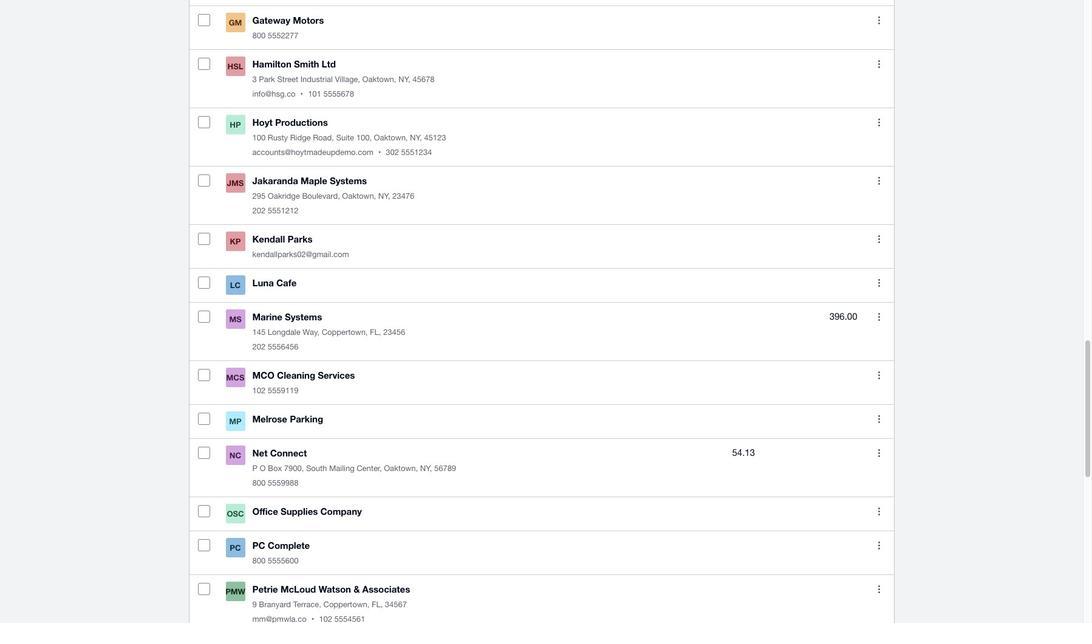 Task type: describe. For each thing, give the bounding box(es) containing it.
office supplies company
[[253, 506, 362, 517]]

5551234
[[402, 148, 432, 157]]

7900,
[[284, 464, 304, 473]]

center,
[[357, 464, 382, 473]]

9
[[253, 600, 257, 609]]

45123
[[424, 133, 446, 142]]

oakridge
[[268, 192, 300, 201]]

11 more row options button from the top
[[868, 499, 892, 524]]

5556456
[[268, 342, 299, 351]]

more row options image for marine systems
[[879, 313, 881, 321]]

5 more row options image from the top
[[879, 279, 881, 287]]

south
[[306, 464, 327, 473]]

mcloud
[[281, 584, 316, 595]]

gateway
[[253, 15, 291, 26]]

100,
[[357, 133, 372, 142]]

parking
[[290, 413, 323, 424]]

coppertown, inside marine systems 145 longdale way, coppertown, fl, 23456 202 5556456
[[322, 328, 368, 337]]

5555678
[[324, 89, 354, 99]]

mco cleaning services 102 5559119
[[253, 370, 355, 395]]

1 vertical spatial fl,
[[372, 600, 383, 609]]

company
[[321, 506, 362, 517]]

more row options button for smith
[[868, 52, 892, 76]]

motors
[[293, 15, 324, 26]]

luna
[[253, 277, 274, 288]]

cafe
[[277, 277, 297, 288]]

23476
[[393, 192, 415, 201]]

more row options button for productions
[[868, 110, 892, 134]]

396.00 link
[[830, 310, 858, 324]]

nc
[[230, 451, 241, 460]]

more row options image for jakaranda maple systems
[[879, 177, 881, 185]]

street
[[277, 75, 299, 84]]

23456
[[384, 328, 406, 337]]

melrose parking
[[253, 413, 323, 424]]

marine
[[253, 311, 283, 322]]

mailing
[[329, 464, 355, 473]]

mco
[[253, 370, 275, 381]]

more row options button for systems
[[868, 305, 892, 329]]

longdale
[[268, 328, 301, 337]]

hamilton
[[253, 58, 292, 69]]

more row options image for gateway motors
[[879, 16, 881, 24]]

systems inside marine systems 145 longdale way, coppertown, fl, 23456 202 5556456
[[285, 311, 322, 322]]

54.13
[[733, 448, 756, 458]]

more row options button for motors
[[868, 8, 892, 32]]

supplies
[[281, 506, 318, 517]]

more row options image for hoyt productions
[[879, 118, 881, 126]]

connect
[[270, 448, 307, 458]]

osc
[[227, 509, 244, 519]]

3
[[253, 75, 257, 84]]

info@hsg.co
[[253, 89, 296, 99]]

more row options button for connect
[[868, 441, 892, 465]]

rusty
[[268, 133, 288, 142]]

ms
[[229, 314, 242, 324]]

more row options image for kendall parks
[[879, 235, 881, 243]]

marine systems 145 longdale way, coppertown, fl, 23456 202 5556456
[[253, 311, 406, 351]]

lc
[[230, 280, 241, 290]]

ny, inside net connect p o box 7900, south mailing center, oaktown, ny, 56789 800 5559988
[[420, 464, 432, 473]]

5551212
[[268, 206, 299, 215]]

6 more row options button from the top
[[868, 271, 892, 295]]

kendall parks kendallparks02@gmail.com
[[253, 234, 349, 259]]

way,
[[303, 328, 320, 337]]

boulevard,
[[302, 192, 340, 201]]

800 inside net connect p o box 7900, south mailing center, oaktown, ny, 56789 800 5559988
[[253, 479, 266, 488]]

more row options button for parks
[[868, 227, 892, 251]]

accounts@hoytmadeupdemo.com
[[253, 148, 374, 157]]

office
[[253, 506, 278, 517]]

hoyt productions 100 rusty ridge road, suite 100, oaktown, ny, 45123 accounts@hoytmadeupdemo.com • 302 5551234
[[253, 117, 446, 157]]

kp
[[230, 237, 241, 246]]

pmw
[[226, 587, 246, 596]]

ny, inside hamilton smith ltd 3 park street industrial village, oaktown, ny, 45678 info@hsg.co • 101 5555678
[[399, 75, 411, 84]]

jakaranda
[[253, 175, 298, 186]]

more row options button for complete
[[868, 533, 892, 558]]

pc for pc complete 800 5555600
[[253, 540, 265, 551]]

pc complete 800 5555600
[[253, 540, 310, 565]]

ny, inside 'hoyt productions 100 rusty ridge road, suite 100, oaktown, ny, 45123 accounts@hoytmadeupdemo.com • 302 5551234'
[[410, 133, 422, 142]]

smith
[[294, 58, 319, 69]]

145
[[253, 328, 266, 337]]

road,
[[313, 133, 334, 142]]



Task type: locate. For each thing, give the bounding box(es) containing it.
• inside hamilton smith ltd 3 park street industrial village, oaktown, ny, 45678 info@hsg.co • 101 5555678
[[301, 89, 303, 99]]

2 202 from the top
[[253, 342, 266, 351]]

maple
[[301, 175, 328, 186]]

800
[[253, 31, 266, 40], [253, 479, 266, 488], [253, 556, 266, 565]]

396.00
[[830, 311, 858, 322]]

more row options button
[[868, 8, 892, 32], [868, 52, 892, 76], [868, 110, 892, 134], [868, 169, 892, 193], [868, 227, 892, 251], [868, 271, 892, 295], [868, 305, 892, 329], [868, 363, 892, 387], [868, 407, 892, 431], [868, 441, 892, 465], [868, 499, 892, 524], [868, 533, 892, 558], [868, 577, 892, 601]]

13 more row options button from the top
[[868, 577, 892, 601]]

gm
[[229, 18, 242, 27]]

fl, inside marine systems 145 longdale way, coppertown, fl, 23456 202 5556456
[[370, 328, 381, 337]]

34567
[[385, 600, 407, 609]]

jms
[[227, 178, 244, 188]]

202 inside marine systems 145 longdale way, coppertown, fl, 23456 202 5556456
[[253, 342, 266, 351]]

hsl
[[228, 62, 243, 71]]

services
[[318, 370, 355, 381]]

202 inside jakaranda maple systems 295 oakridge boulevard, oaktown, ny, 23476 202 5551212
[[253, 206, 266, 215]]

12 more row options button from the top
[[868, 533, 892, 558]]

oaktown, right boulevard,
[[342, 192, 376, 201]]

800 left 5555600
[[253, 556, 266, 565]]

4 more row options button from the top
[[868, 169, 892, 193]]

202 down 145
[[253, 342, 266, 351]]

202
[[253, 206, 266, 215], [253, 342, 266, 351]]

800 down o
[[253, 479, 266, 488]]

0 horizontal spatial pc
[[230, 543, 241, 553]]

pc left complete
[[253, 540, 265, 551]]

4 more row options image from the top
[[879, 235, 881, 243]]

oaktown, up 302
[[374, 133, 408, 142]]

oaktown, inside hamilton smith ltd 3 park street industrial village, oaktown, ny, 45678 info@hsg.co • 101 5555678
[[363, 75, 397, 84]]

ny, left 45678
[[399, 75, 411, 84]]

petrie mcloud watson & associates
[[253, 584, 410, 595]]

56789
[[435, 464, 457, 473]]

1 more row options image from the top
[[879, 16, 881, 24]]

5 more row options button from the top
[[868, 227, 892, 251]]

2 more row options image from the top
[[879, 60, 881, 68]]

oaktown, inside jakaranda maple systems 295 oakridge boulevard, oaktown, ny, 23476 202 5551212
[[342, 192, 376, 201]]

• for productions
[[379, 148, 381, 157]]

• left 101
[[301, 89, 303, 99]]

more row options button for maple
[[868, 169, 892, 193]]

• inside 'hoyt productions 100 rusty ridge road, suite 100, oaktown, ny, 45123 accounts@hoytmadeupdemo.com • 302 5551234'
[[379, 148, 381, 157]]

• left 302
[[379, 148, 381, 157]]

800 for pc
[[253, 556, 266, 565]]

0 vertical spatial •
[[301, 89, 303, 99]]

54.13 link
[[733, 446, 756, 460]]

luna cafe
[[253, 277, 297, 288]]

1 horizontal spatial •
[[379, 148, 381, 157]]

7 more row options image from the top
[[879, 449, 881, 457]]

ny, left 23476
[[379, 192, 391, 201]]

oaktown, inside 'hoyt productions 100 rusty ridge road, suite 100, oaktown, ny, 45123 accounts@hoytmadeupdemo.com • 302 5551234'
[[374, 133, 408, 142]]

100
[[253, 133, 266, 142]]

fl, down associates
[[372, 600, 383, 609]]

45678
[[413, 75, 435, 84]]

coppertown, right way, on the bottom left
[[322, 328, 368, 337]]

0 vertical spatial 202
[[253, 206, 266, 215]]

parks
[[288, 234, 313, 245]]

•
[[301, 89, 303, 99], [379, 148, 381, 157]]

fl, left 23456
[[370, 328, 381, 337]]

terrace,
[[293, 600, 322, 609]]

more row options image
[[879, 177, 881, 185], [879, 313, 881, 321], [879, 371, 881, 379], [879, 541, 881, 549]]

box
[[268, 464, 282, 473]]

more row options image for pc complete
[[879, 541, 881, 549]]

village,
[[335, 75, 360, 84]]

800 down gateway
[[253, 31, 266, 40]]

more row options image for net connect
[[879, 449, 881, 457]]

2 more row options image from the top
[[879, 313, 881, 321]]

10 more row options button from the top
[[868, 441, 892, 465]]

park
[[259, 75, 275, 84]]

1 more row options button from the top
[[868, 8, 892, 32]]

1 vertical spatial 800
[[253, 479, 266, 488]]

complete
[[268, 540, 310, 551]]

o
[[260, 464, 266, 473]]

cleaning
[[277, 370, 316, 381]]

hp
[[230, 120, 241, 130]]

9 more row options image from the top
[[879, 585, 881, 593]]

ny, inside jakaranda maple systems 295 oakridge boulevard, oaktown, ny, 23476 202 5551212
[[379, 192, 391, 201]]

ny,
[[399, 75, 411, 84], [410, 133, 422, 142], [379, 192, 391, 201], [420, 464, 432, 473]]

net connect p o box 7900, south mailing center, oaktown, ny, 56789 800 5559988
[[253, 448, 457, 488]]

oaktown, right the center,
[[384, 464, 418, 473]]

4 more row options image from the top
[[879, 541, 881, 549]]

ny, left 56789
[[420, 464, 432, 473]]

jakaranda maple systems 295 oakridge boulevard, oaktown, ny, 23476 202 5551212
[[253, 175, 415, 215]]

systems up boulevard,
[[330, 175, 367, 186]]

5559119
[[268, 386, 299, 395]]

1 vertical spatial •
[[379, 148, 381, 157]]

1 horizontal spatial systems
[[330, 175, 367, 186]]

9 branyard terrace, coppertown, fl, 34567
[[253, 600, 407, 609]]

2 vertical spatial 800
[[253, 556, 266, 565]]

1 vertical spatial coppertown,
[[324, 600, 370, 609]]

1 vertical spatial 202
[[253, 342, 266, 351]]

1 more row options image from the top
[[879, 177, 881, 185]]

800 inside the pc complete 800 5555600
[[253, 556, 266, 565]]

branyard
[[259, 600, 291, 609]]

associates
[[363, 584, 410, 595]]

watson
[[319, 584, 351, 595]]

101
[[308, 89, 321, 99]]

3 more row options image from the top
[[879, 371, 881, 379]]

8 more row options image from the top
[[879, 507, 881, 515]]

0 vertical spatial fl,
[[370, 328, 381, 337]]

102
[[253, 386, 266, 395]]

systems up way, on the bottom left
[[285, 311, 322, 322]]

0 vertical spatial coppertown,
[[322, 328, 368, 337]]

5552277
[[268, 31, 299, 40]]

1 vertical spatial systems
[[285, 311, 322, 322]]

7 more row options button from the top
[[868, 305, 892, 329]]

fl,
[[370, 328, 381, 337], [372, 600, 383, 609]]

5559988
[[268, 479, 299, 488]]

hoyt
[[253, 117, 273, 128]]

202 down 295
[[253, 206, 266, 215]]

&
[[354, 584, 360, 595]]

coppertown,
[[322, 328, 368, 337], [324, 600, 370, 609]]

more row options button for cleaning
[[868, 363, 892, 387]]

pc
[[253, 540, 265, 551], [230, 543, 241, 553]]

petrie
[[253, 584, 278, 595]]

1 horizontal spatial pc
[[253, 540, 265, 551]]

• for smith
[[301, 89, 303, 99]]

net
[[253, 448, 268, 458]]

0 horizontal spatial systems
[[285, 311, 322, 322]]

2 more row options button from the top
[[868, 52, 892, 76]]

6 more row options image from the top
[[879, 415, 881, 423]]

295
[[253, 192, 266, 201]]

9 more row options button from the top
[[868, 407, 892, 431]]

mp
[[229, 417, 242, 426]]

oaktown, inside net connect p o box 7900, south mailing center, oaktown, ny, 56789 800 5559988
[[384, 464, 418, 473]]

0 horizontal spatial •
[[301, 89, 303, 99]]

kendall
[[253, 234, 285, 245]]

8 more row options button from the top
[[868, 363, 892, 387]]

more row options image for mco cleaning services
[[879, 371, 881, 379]]

5555600
[[268, 556, 299, 565]]

ny, up 5551234
[[410, 133, 422, 142]]

mcs
[[226, 373, 245, 382]]

3 more row options button from the top
[[868, 110, 892, 134]]

gateway motors 800 5552277
[[253, 15, 324, 40]]

suite
[[336, 133, 354, 142]]

hamilton smith ltd 3 park street industrial village, oaktown, ny, 45678 info@hsg.co • 101 5555678
[[253, 58, 435, 99]]

systems inside jakaranda maple systems 295 oakridge boulevard, oaktown, ny, 23476 202 5551212
[[330, 175, 367, 186]]

800 inside gateway motors 800 5552277
[[253, 31, 266, 40]]

more row options image
[[879, 16, 881, 24], [879, 60, 881, 68], [879, 118, 881, 126], [879, 235, 881, 243], [879, 279, 881, 287], [879, 415, 881, 423], [879, 449, 881, 457], [879, 507, 881, 515], [879, 585, 881, 593]]

pc inside the pc complete 800 5555600
[[253, 540, 265, 551]]

1 202 from the top
[[253, 206, 266, 215]]

oaktown, right village,
[[363, 75, 397, 84]]

p
[[253, 464, 258, 473]]

coppertown, down &
[[324, 600, 370, 609]]

3 800 from the top
[[253, 556, 266, 565]]

productions
[[275, 117, 328, 128]]

melrose
[[253, 413, 288, 424]]

302
[[386, 148, 399, 157]]

more row options image for petrie mcloud watson & associates
[[879, 585, 881, 593]]

0 vertical spatial systems
[[330, 175, 367, 186]]

ridge
[[290, 133, 311, 142]]

pc for pc
[[230, 543, 241, 553]]

0 vertical spatial 800
[[253, 31, 266, 40]]

ltd
[[322, 58, 336, 69]]

3 more row options image from the top
[[879, 118, 881, 126]]

1 800 from the top
[[253, 31, 266, 40]]

more row options image for hamilton smith ltd
[[879, 60, 881, 68]]

industrial
[[301, 75, 333, 84]]

pc down the osc
[[230, 543, 241, 553]]

2 800 from the top
[[253, 479, 266, 488]]

800 for gateway
[[253, 31, 266, 40]]



Task type: vqa. For each thing, say whether or not it's contained in the screenshot.


